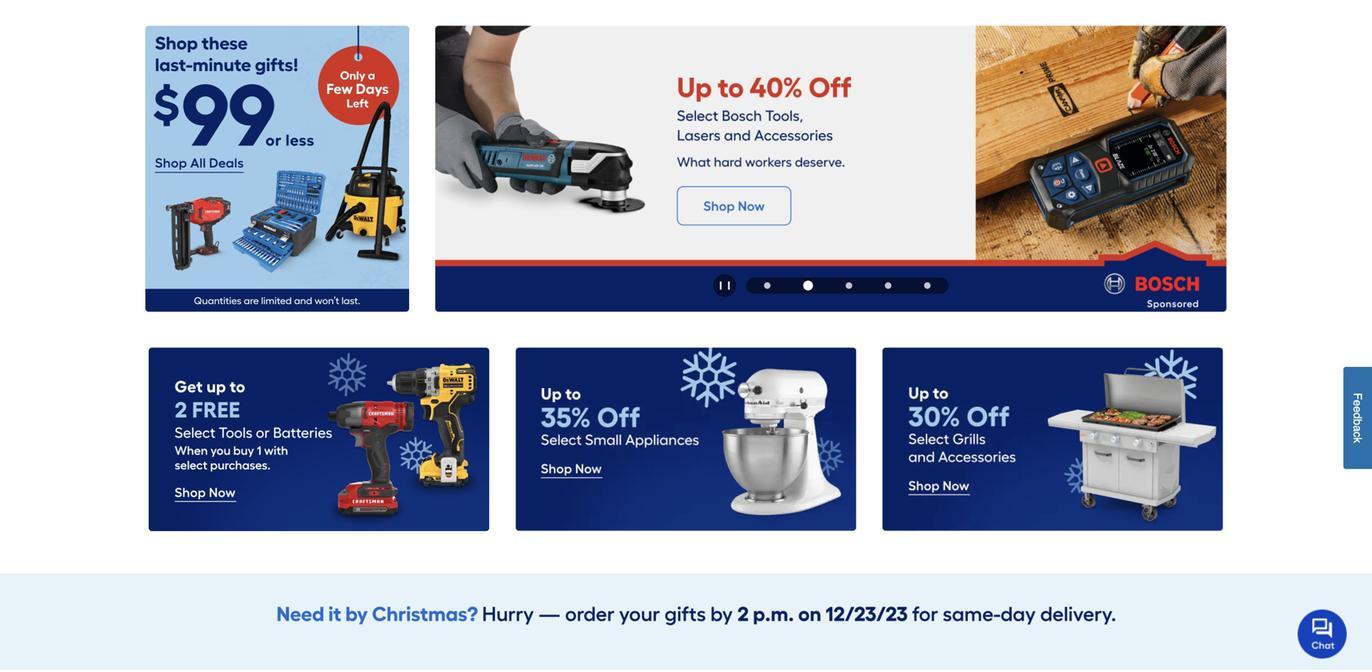 Task type: locate. For each thing, give the bounding box(es) containing it.
scroll to item #4 element
[[869, 282, 908, 289]]

scroll to item #1 element
[[748, 282, 787, 289]]

e up b
[[1352, 406, 1365, 413]]

scroll to item #2 element
[[787, 281, 830, 290]]

f e e d b a c k
[[1352, 393, 1365, 443]]

c
[[1352, 432, 1365, 437]]

e
[[1352, 400, 1365, 406], [1352, 406, 1365, 413]]

b
[[1352, 419, 1365, 425]]

f
[[1352, 393, 1365, 400]]

f e e d b a c k button
[[1344, 367, 1373, 469]]

shop these last-minute gifts. $99 or less. quantities are limited and won't last. image
[[145, 26, 409, 312]]

advertisement region
[[436, 26, 1227, 315]]

chat invite button image
[[1298, 609, 1348, 659]]

d
[[1352, 413, 1365, 419]]

e up d
[[1352, 400, 1365, 406]]

k
[[1352, 437, 1365, 443]]

1 e from the top
[[1352, 400, 1365, 406]]

a
[[1352, 425, 1365, 432]]



Task type: vqa. For each thing, say whether or not it's contained in the screenshot.
first E from the bottom
yes



Task type: describe. For each thing, give the bounding box(es) containing it.
hurry — order your gifts by 2 p m on 12/23/23 for same-day delivery. image
[[145, 587, 1227, 627]]

scroll to item #5 element
[[908, 282, 947, 289]]

get up to 2 free select tools or batteries when you buy 1 with select purchases. image
[[149, 348, 490, 531]]

up to 30 percent off select grills and accessories. image
[[883, 348, 1224, 531]]

scroll to item #3 element
[[830, 282, 869, 289]]

up to 35 percent off select small appliances. image
[[516, 348, 857, 531]]

2 e from the top
[[1352, 406, 1365, 413]]

arrow right image
[[1197, 169, 1213, 185]]

arrow left image
[[449, 169, 466, 185]]



